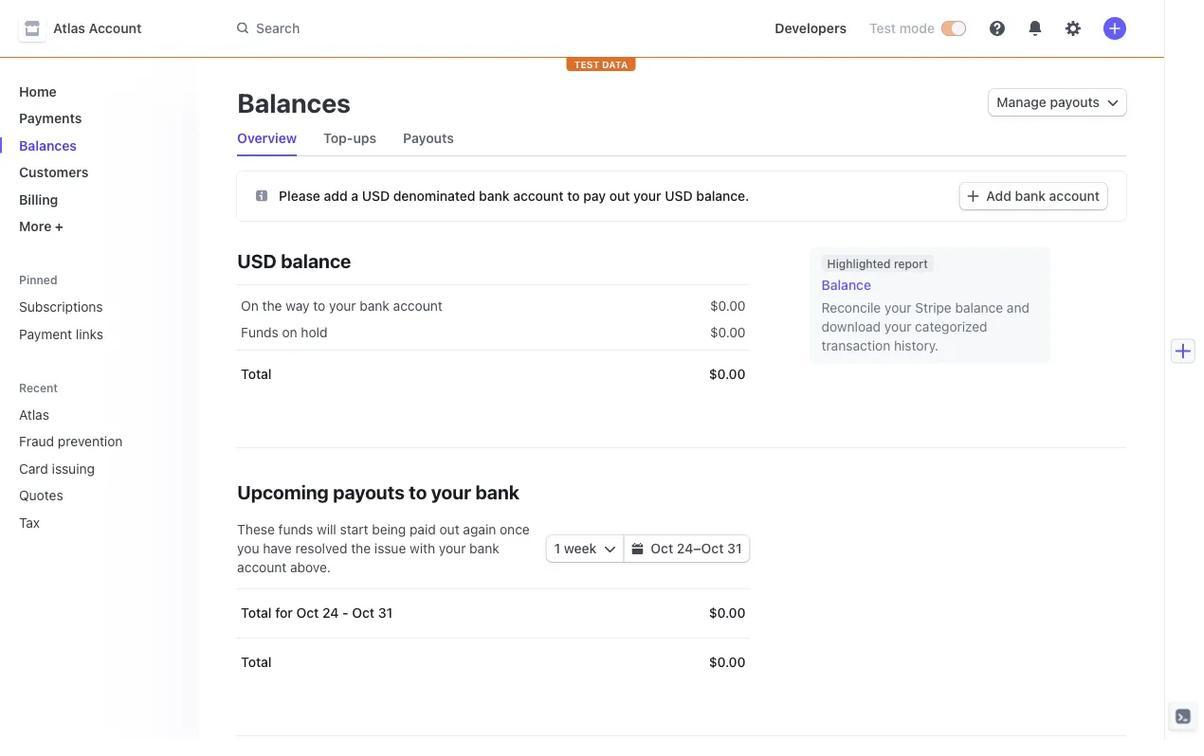 Task type: describe. For each thing, give the bounding box(es) containing it.
fraud prevention link
[[11, 426, 158, 457]]

0 vertical spatial 24
[[677, 541, 694, 557]]

$0.00 for row containing total for
[[709, 606, 746, 621]]

5 row from the top
[[237, 638, 750, 688]]

balance link
[[822, 276, 1040, 295]]

1 total from the top
[[241, 367, 272, 382]]

atlas for atlas account
[[53, 20, 85, 36]]

these
[[237, 522, 275, 538]]

$0.00 for third row from the bottom
[[709, 367, 746, 382]]

$0.00 for 1st row from the bottom
[[709, 655, 746, 671]]

again
[[463, 522, 496, 538]]

customers
[[19, 165, 89, 180]]

data
[[602, 59, 628, 70]]

account inside button
[[1050, 188, 1100, 204]]

billing
[[19, 192, 58, 207]]

funds
[[279, 522, 313, 538]]

manage
[[997, 94, 1047, 110]]

payment links
[[19, 326, 103, 342]]

have
[[263, 541, 292, 557]]

mode
[[900, 20, 935, 36]]

highlighted report balance reconcile your stripe balance and download your categorized transaction history.
[[822, 257, 1030, 354]]

payouts link
[[396, 125, 462, 152]]

your inside these funds will start being paid out again once you have resolved the issue with your bank account above.
[[439, 541, 466, 557]]

2 horizontal spatial usd
[[665, 188, 693, 203]]

reconcile
[[822, 300, 881, 316]]

issuing
[[52, 461, 95, 477]]

1 vertical spatial 31
[[378, 606, 393, 621]]

tax
[[19, 515, 40, 531]]

more +
[[19, 219, 64, 234]]

atlas for atlas
[[19, 407, 49, 423]]

0 horizontal spatial usd
[[237, 249, 277, 272]]

-
[[342, 606, 349, 621]]

test
[[870, 20, 896, 36]]

$0.00 for row containing funds on hold
[[710, 325, 746, 341]]

1 week
[[555, 541, 597, 557]]

way
[[286, 298, 310, 314]]

1 horizontal spatial svg image
[[632, 544, 644, 555]]

fraud prevention
[[19, 434, 123, 450]]

+
[[55, 219, 64, 234]]

payouts for upcoming
[[333, 481, 405, 503]]

usd balance
[[237, 249, 351, 272]]

row containing funds on hold
[[237, 316, 750, 350]]

total for oct 24 - oct 31
[[241, 606, 393, 621]]

balances link
[[11, 130, 184, 161]]

your inside row
[[329, 298, 356, 314]]

and
[[1007, 300, 1030, 316]]

help image
[[990, 21, 1005, 36]]

card issuing
[[19, 461, 95, 477]]

card
[[19, 461, 48, 477]]

account
[[89, 20, 142, 36]]

1 week button
[[547, 536, 624, 562]]

grid containing total for
[[237, 589, 750, 688]]

paid
[[410, 522, 436, 538]]

overview
[[237, 130, 297, 146]]

test mode
[[870, 20, 935, 36]]

account inside these funds will start being paid out again once you have resolved the issue with your bank account above.
[[237, 560, 287, 576]]

test data
[[574, 59, 628, 70]]

once
[[500, 522, 530, 538]]

the inside row
[[262, 298, 282, 314]]

history.
[[894, 338, 939, 354]]

1 vertical spatial to
[[313, 298, 326, 314]]

start
[[340, 522, 368, 538]]

payments link
[[11, 103, 184, 134]]

overview link
[[230, 125, 305, 152]]

0 vertical spatial out
[[610, 188, 630, 203]]

links
[[76, 326, 103, 342]]

top-ups link
[[316, 125, 384, 152]]

being
[[372, 522, 406, 538]]

bank right denominated
[[479, 188, 510, 203]]

resolved
[[295, 541, 348, 557]]

balance.
[[697, 188, 750, 203]]

pinned element
[[11, 292, 184, 350]]

developers
[[775, 20, 847, 36]]

atlas account button
[[19, 15, 161, 42]]

3 total from the top
[[241, 655, 272, 671]]

search
[[256, 20, 300, 36]]

you
[[237, 541, 259, 557]]

transaction
[[822, 338, 891, 354]]

stripe
[[916, 300, 952, 316]]

categorized
[[916, 319, 988, 335]]

prevention
[[58, 434, 123, 450]]

2 horizontal spatial to
[[567, 188, 580, 203]]

funds
[[241, 325, 279, 341]]

0 vertical spatial 31
[[728, 541, 742, 557]]

please
[[279, 188, 321, 203]]

24 inside "grid"
[[322, 606, 339, 621]]

denominated
[[393, 188, 476, 203]]

hold
[[301, 325, 328, 341]]

payouts for manage
[[1050, 94, 1100, 110]]

quotes link
[[11, 480, 158, 511]]

Search search field
[[226, 11, 745, 46]]

oct 24 – oct 31
[[651, 541, 742, 557]]

home link
[[11, 76, 184, 107]]

recent
[[19, 381, 58, 394]]

your up again
[[431, 481, 471, 503]]

tab list containing overview
[[230, 121, 1127, 157]]

row containing total for
[[237, 589, 750, 638]]

ups
[[353, 130, 377, 146]]

a
[[351, 188, 359, 203]]

notifications image
[[1028, 21, 1043, 36]]

–
[[694, 541, 702, 557]]

top-ups
[[324, 130, 377, 146]]



Task type: locate. For each thing, give the bounding box(es) containing it.
balance
[[281, 249, 351, 272], [956, 300, 1004, 316]]

settings image
[[1066, 21, 1081, 36]]

1 grid from the top
[[237, 286, 750, 399]]

1 row from the top
[[237, 286, 750, 323]]

0 horizontal spatial payouts
[[333, 481, 405, 503]]

add
[[987, 188, 1012, 204]]

out inside these funds will start being paid out again once you have resolved the issue with your bank account above.
[[440, 522, 460, 538]]

svg image
[[1108, 97, 1119, 108], [256, 190, 268, 202]]

total down funds
[[241, 367, 272, 382]]

svg image left 'please'
[[256, 190, 268, 202]]

svg image
[[968, 191, 979, 202], [605, 544, 616, 555], [632, 544, 644, 555]]

the
[[262, 298, 282, 314], [351, 541, 371, 557]]

31 right "-"
[[378, 606, 393, 621]]

2 total from the top
[[241, 606, 272, 621]]

on
[[241, 298, 259, 314]]

svg image inside 1 week popup button
[[605, 544, 616, 555]]

download
[[822, 319, 881, 335]]

the right on at top left
[[262, 298, 282, 314]]

1 horizontal spatial to
[[409, 481, 427, 503]]

to right way
[[313, 298, 326, 314]]

0 vertical spatial total
[[241, 367, 272, 382]]

to
[[567, 188, 580, 203], [313, 298, 326, 314], [409, 481, 427, 503]]

0 horizontal spatial balances
[[19, 138, 77, 153]]

customers link
[[11, 157, 184, 188]]

add bank account
[[987, 188, 1100, 204]]

bank up once
[[476, 481, 520, 503]]

top-
[[324, 130, 353, 146]]

atlas up fraud on the bottom
[[19, 407, 49, 423]]

home
[[19, 83, 57, 99]]

0 vertical spatial balances
[[237, 87, 351, 118]]

0 vertical spatial payouts
[[1050, 94, 1100, 110]]

1 vertical spatial atlas
[[19, 407, 49, 423]]

the down start
[[351, 541, 371, 557]]

please add a usd denominated bank account to pay out your usd balance.
[[279, 188, 750, 203]]

0 horizontal spatial balance
[[281, 249, 351, 272]]

pinned navigation links element
[[11, 265, 188, 350]]

svg image right 1 week popup button
[[632, 544, 644, 555]]

bank
[[479, 188, 510, 203], [1015, 188, 1046, 204], [360, 298, 390, 314], [476, 481, 520, 503], [470, 541, 500, 557]]

1 horizontal spatial svg image
[[1108, 97, 1119, 108]]

your right with
[[439, 541, 466, 557]]

balance up way
[[281, 249, 351, 272]]

payment
[[19, 326, 72, 342]]

1 vertical spatial out
[[440, 522, 460, 538]]

svg image for 1 week
[[605, 544, 616, 555]]

31 right –
[[728, 541, 742, 557]]

1 vertical spatial 24
[[322, 606, 339, 621]]

grid containing on the way to your bank account
[[237, 286, 750, 399]]

2 grid from the top
[[237, 589, 750, 688]]

to up paid
[[409, 481, 427, 503]]

0 horizontal spatial out
[[440, 522, 460, 538]]

atlas
[[53, 20, 85, 36], [19, 407, 49, 423]]

more
[[19, 219, 52, 234]]

1 vertical spatial balances
[[19, 138, 77, 153]]

bank inside these funds will start being paid out again once you have resolved the issue with your bank account above.
[[470, 541, 500, 557]]

2 vertical spatial to
[[409, 481, 427, 503]]

week
[[564, 541, 597, 557]]

0 horizontal spatial 24
[[322, 606, 339, 621]]

usd left balance.
[[665, 188, 693, 203]]

atlas inside button
[[53, 20, 85, 36]]

1 horizontal spatial balances
[[237, 87, 351, 118]]

svg image right manage payouts
[[1108, 97, 1119, 108]]

developers link
[[768, 13, 855, 44]]

add bank account button
[[960, 183, 1108, 210]]

payouts up start
[[333, 481, 405, 503]]

tax link
[[11, 507, 158, 538]]

1 horizontal spatial out
[[610, 188, 630, 203]]

bank inside button
[[1015, 188, 1046, 204]]

svg image left add
[[968, 191, 979, 202]]

highlighted
[[828, 257, 891, 270]]

svg image for add bank account
[[968, 191, 979, 202]]

bank inside row
[[360, 298, 390, 314]]

quotes
[[19, 488, 63, 504]]

0 vertical spatial svg image
[[1108, 97, 1119, 108]]

card issuing link
[[11, 453, 158, 484]]

atlas link
[[11, 399, 158, 430]]

atlas left account
[[53, 20, 85, 36]]

usd up on at top left
[[237, 249, 277, 272]]

1 horizontal spatial balance
[[956, 300, 1004, 316]]

to left pay
[[567, 188, 580, 203]]

svg image inside manage payouts popup button
[[1108, 97, 1119, 108]]

1 horizontal spatial the
[[351, 541, 371, 557]]

bank right way
[[360, 298, 390, 314]]

2 vertical spatial total
[[241, 655, 272, 671]]

4 row from the top
[[237, 589, 750, 638]]

the inside these funds will start being paid out again once you have resolved the issue with your bank account above.
[[351, 541, 371, 557]]

row
[[237, 286, 750, 323], [237, 316, 750, 350], [237, 350, 750, 399], [237, 589, 750, 638], [237, 638, 750, 688]]

payouts inside manage payouts popup button
[[1050, 94, 1100, 110]]

atlas account
[[53, 20, 142, 36]]

bank right add
[[1015, 188, 1046, 204]]

1 vertical spatial balance
[[956, 300, 1004, 316]]

1 vertical spatial grid
[[237, 589, 750, 688]]

pay
[[584, 188, 606, 203]]

manage payouts
[[997, 94, 1100, 110]]

24
[[677, 541, 694, 557], [322, 606, 339, 621]]

0 horizontal spatial svg image
[[256, 190, 268, 202]]

recent element
[[0, 399, 199, 538]]

core navigation links element
[[11, 76, 184, 242]]

balance up the "categorized"
[[956, 300, 1004, 316]]

fraud
[[19, 434, 54, 450]]

2 horizontal spatial svg image
[[968, 191, 979, 202]]

your left stripe
[[885, 300, 912, 316]]

balance
[[822, 277, 872, 293]]

on the way to your bank account
[[241, 298, 443, 314]]

bank down again
[[470, 541, 500, 557]]

Search text field
[[226, 11, 745, 46]]

balances inside core navigation links element
[[19, 138, 77, 153]]

for
[[275, 606, 293, 621]]

1 vertical spatial svg image
[[256, 190, 268, 202]]

pinned
[[19, 273, 57, 287]]

usd
[[362, 188, 390, 203], [665, 188, 693, 203], [237, 249, 277, 272]]

balance inside highlighted report balance reconcile your stripe balance and download your categorized transaction history.
[[956, 300, 1004, 316]]

0 horizontal spatial the
[[262, 298, 282, 314]]

report
[[894, 257, 928, 270]]

3 row from the top
[[237, 350, 750, 399]]

1 horizontal spatial atlas
[[53, 20, 85, 36]]

account
[[513, 188, 564, 203], [1050, 188, 1100, 204], [393, 298, 443, 314], [237, 560, 287, 576]]

1 vertical spatial total
[[241, 606, 272, 621]]

usd right a
[[362, 188, 390, 203]]

these funds will start being paid out again once you have resolved the issue with your bank account above.
[[237, 522, 530, 576]]

0 vertical spatial to
[[567, 188, 580, 203]]

subscriptions
[[19, 299, 103, 315]]

recent navigation links element
[[0, 372, 199, 538]]

out right pay
[[610, 188, 630, 203]]

tab list
[[230, 121, 1127, 157]]

atlas inside "recent" element
[[19, 407, 49, 423]]

payments
[[19, 111, 82, 126]]

$0.00
[[710, 298, 746, 314], [710, 325, 746, 341], [709, 367, 746, 382], [709, 606, 746, 621], [709, 655, 746, 671]]

0 horizontal spatial to
[[313, 298, 326, 314]]

above.
[[290, 560, 331, 576]]

1 vertical spatial payouts
[[333, 481, 405, 503]]

payouts
[[403, 130, 454, 146]]

funds on hold
[[241, 325, 328, 341]]

on
[[282, 325, 298, 341]]

total left for
[[241, 606, 272, 621]]

your up history.
[[885, 319, 912, 335]]

issue
[[375, 541, 406, 557]]

row containing on the way to your bank account
[[237, 286, 750, 323]]

1
[[555, 541, 561, 557]]

payment links link
[[11, 319, 184, 350]]

svg image inside add bank account button
[[968, 191, 979, 202]]

out right paid
[[440, 522, 460, 538]]

1 vertical spatial the
[[351, 541, 371, 557]]

grid
[[237, 286, 750, 399], [237, 589, 750, 688]]

0 vertical spatial grid
[[237, 286, 750, 399]]

0 horizontal spatial svg image
[[605, 544, 616, 555]]

1 horizontal spatial 24
[[677, 541, 694, 557]]

billing link
[[11, 184, 184, 215]]

svg image right week
[[605, 544, 616, 555]]

upcoming payouts to your bank
[[237, 481, 520, 503]]

2 row from the top
[[237, 316, 750, 350]]

0 vertical spatial balance
[[281, 249, 351, 272]]

$0.00 for row containing on the way to your bank account
[[710, 298, 746, 314]]

balances
[[237, 87, 351, 118], [19, 138, 77, 153]]

will
[[317, 522, 337, 538]]

with
[[410, 541, 435, 557]]

1 horizontal spatial 31
[[728, 541, 742, 557]]

1 horizontal spatial payouts
[[1050, 94, 1100, 110]]

your right pay
[[634, 188, 662, 203]]

your right way
[[329, 298, 356, 314]]

add
[[324, 188, 348, 203]]

upcoming
[[237, 481, 329, 503]]

0 vertical spatial atlas
[[53, 20, 85, 36]]

balances down payments
[[19, 138, 77, 153]]

balances up overview
[[237, 87, 351, 118]]

1 horizontal spatial usd
[[362, 188, 390, 203]]

test
[[574, 59, 600, 70]]

payouts right the manage
[[1050, 94, 1100, 110]]

0 horizontal spatial atlas
[[19, 407, 49, 423]]

total down total for oct 24 - oct 31
[[241, 655, 272, 671]]

0 vertical spatial the
[[262, 298, 282, 314]]

0 horizontal spatial 31
[[378, 606, 393, 621]]



Task type: vqa. For each thing, say whether or not it's contained in the screenshot.
top Completed
no



